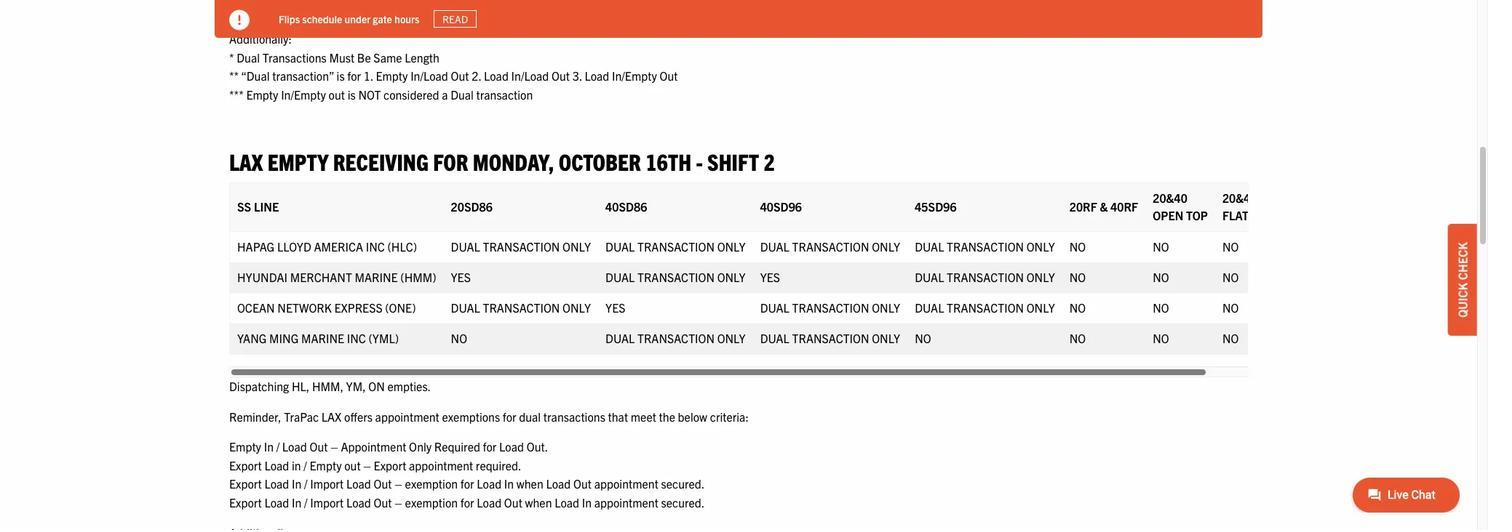 Task type: vqa. For each thing, say whether or not it's contained in the screenshot.


Task type: locate. For each thing, give the bounding box(es) containing it.
transaction
[[483, 239, 560, 254], [638, 239, 715, 254], [792, 239, 869, 254], [947, 239, 1024, 254], [638, 270, 715, 285], [947, 270, 1024, 285], [483, 301, 560, 315], [792, 301, 869, 315], [947, 301, 1024, 315], [638, 331, 715, 346], [792, 331, 869, 346]]

lax empty receiving           for monday, october 16th              - shift 2
[[229, 147, 775, 175]]

export
[[229, 1, 262, 16], [229, 458, 262, 473], [374, 458, 406, 473], [229, 477, 262, 492], [229, 496, 262, 510]]

marine for merchant
[[355, 270, 398, 285]]

20rf & 40rf
[[1070, 199, 1138, 214]]

1 vertical spatial inc
[[347, 331, 366, 346]]

0 vertical spatial marine
[[355, 270, 398, 285]]

inc for (yml)
[[347, 331, 366, 346]]

additionally:
[[229, 31, 292, 46]]

in
[[292, 458, 301, 473]]

out
[[329, 87, 345, 102], [344, 458, 361, 473]]

20&40 flat rack
[[1223, 191, 1282, 223]]

/
[[304, 1, 307, 16], [276, 440, 280, 454], [304, 458, 307, 473], [304, 477, 307, 492], [304, 496, 307, 510]]

gate
[[373, 12, 392, 25]]

-
[[696, 147, 703, 175]]

shift
[[707, 147, 759, 175]]

reminder,
[[229, 409, 281, 424]]

for
[[433, 147, 468, 175]]

is left not
[[348, 87, 356, 102]]

dual right a
[[451, 87, 474, 102]]

3.
[[573, 69, 582, 83]]

inc left (hlc)
[[366, 239, 385, 254]]

empty
[[268, 147, 329, 175]]

1 horizontal spatial marine
[[355, 270, 398, 285]]

1 horizontal spatial 20&40
[[1223, 191, 1257, 205]]

3 import from the top
[[310, 496, 344, 510]]

1 horizontal spatial in/load
[[511, 69, 549, 83]]

lax up "ss"
[[229, 147, 263, 175]]

is down must
[[337, 69, 345, 83]]

2 secured. from the top
[[661, 477, 705, 492]]

20&40 inside 20&40 flat rack
[[1223, 191, 1257, 205]]

empty right in
[[310, 458, 342, 473]]

inc left (yml)
[[347, 331, 366, 346]]

2 20&40 from the left
[[1223, 191, 1257, 205]]

2 vertical spatial exemption
[[405, 496, 458, 510]]

line
[[254, 199, 279, 214]]

only
[[563, 239, 591, 254], [717, 239, 746, 254], [872, 239, 900, 254], [1027, 239, 1055, 254], [717, 270, 746, 285], [1027, 270, 1055, 285], [563, 301, 591, 315], [872, 301, 900, 315], [1027, 301, 1055, 315], [717, 331, 746, 346], [872, 331, 900, 346]]

out down appointment
[[344, 458, 361, 473]]

out.
[[527, 440, 548, 454]]

exemptions
[[442, 409, 500, 424]]

ss
[[237, 199, 251, 214]]

1 vertical spatial import
[[310, 477, 344, 492]]

transaction
[[476, 87, 533, 102]]

0 vertical spatial secured.
[[661, 1, 705, 16]]

0 vertical spatial inc
[[366, 239, 385, 254]]

empty
[[376, 69, 408, 83], [246, 87, 278, 102], [229, 440, 261, 454], [310, 458, 342, 473]]

in/empty down "transaction"" at the top left of the page
[[281, 87, 326, 102]]

0 horizontal spatial dual
[[237, 50, 260, 65]]

offers
[[344, 409, 373, 424]]

a
[[442, 87, 448, 102]]

2.
[[472, 69, 481, 83]]

marine up "express"
[[355, 270, 398, 285]]

secured.
[[661, 1, 705, 16], [661, 477, 705, 492], [661, 496, 705, 510]]

yang
[[237, 331, 267, 346]]

2 vertical spatial import
[[310, 496, 344, 510]]

2 vertical spatial when
[[525, 496, 552, 510]]

0 horizontal spatial marine
[[301, 331, 344, 346]]

1 exemption from the top
[[405, 1, 458, 16]]

in/empty
[[612, 69, 657, 83], [281, 87, 326, 102]]

lax left offers
[[322, 409, 342, 424]]

out
[[374, 1, 392, 16], [504, 1, 522, 16], [451, 69, 469, 83], [552, 69, 570, 83], [660, 69, 678, 83], [310, 440, 328, 454], [374, 477, 392, 492], [573, 477, 592, 492], [374, 496, 392, 510], [504, 496, 522, 510]]

marine for ming
[[301, 331, 344, 346]]

empties.
[[388, 379, 431, 394]]

read
[[442, 12, 468, 25]]

1 20&40 from the left
[[1153, 191, 1188, 205]]

express
[[334, 301, 383, 315]]

lloyd
[[277, 239, 311, 254]]

dual
[[451, 239, 480, 254], [606, 239, 635, 254], [760, 239, 790, 254], [915, 239, 944, 254], [606, 270, 635, 285], [915, 270, 944, 285], [451, 301, 480, 315], [760, 301, 790, 315], [915, 301, 944, 315], [606, 331, 635, 346], [760, 331, 790, 346]]

0 vertical spatial import
[[310, 1, 344, 16]]

3 secured. from the top
[[661, 496, 705, 510]]

empty down "dual at the top left of the page
[[246, 87, 278, 102]]

only
[[409, 440, 432, 454]]

0 vertical spatial lax
[[229, 147, 263, 175]]

0 horizontal spatial in/empty
[[281, 87, 326, 102]]

meet
[[631, 409, 656, 424]]

same
[[374, 50, 402, 65]]

ming
[[269, 331, 299, 346]]

0 vertical spatial out
[[329, 87, 345, 102]]

out inside additionally: * dual transactions must be same length ** "dual transaction" is for 1. empty in/load out 2. load in/load out 3. load in/empty out *** empty in/empty out is not considered a dual transaction
[[329, 87, 345, 102]]

0 horizontal spatial is
[[337, 69, 345, 83]]

0 vertical spatial exemption
[[405, 1, 458, 16]]

1 horizontal spatial dual
[[451, 87, 474, 102]]

appointment
[[594, 1, 659, 16], [375, 409, 439, 424], [409, 458, 473, 473], [594, 477, 659, 492], [594, 496, 659, 510]]

inc
[[366, 239, 385, 254], [347, 331, 366, 346]]

hours
[[395, 12, 420, 25]]

in/empty right 3.
[[612, 69, 657, 83]]

october
[[559, 147, 641, 175]]

1 vertical spatial out
[[344, 458, 361, 473]]

flips
[[279, 12, 300, 25]]

1 horizontal spatial is
[[348, 87, 356, 102]]

1 vertical spatial is
[[348, 87, 356, 102]]

in/load
[[411, 69, 448, 83], [511, 69, 549, 83]]

marine
[[355, 270, 398, 285], [301, 331, 344, 346]]

1 vertical spatial in/empty
[[281, 87, 326, 102]]

hapag lloyd america inc (hlc)
[[237, 239, 417, 254]]

load
[[264, 1, 289, 16], [346, 1, 371, 16], [477, 1, 502, 16], [555, 1, 579, 16], [484, 69, 509, 83], [585, 69, 609, 83], [282, 440, 307, 454], [499, 440, 524, 454], [264, 458, 289, 473], [264, 477, 289, 492], [346, 477, 371, 492], [477, 477, 502, 492], [546, 477, 571, 492], [264, 496, 289, 510], [346, 496, 371, 510], [477, 496, 502, 510], [555, 496, 579, 510]]

no
[[1070, 239, 1086, 254], [1153, 239, 1169, 254], [1223, 239, 1239, 254], [1070, 270, 1086, 285], [1153, 270, 1169, 285], [1223, 270, 1239, 285], [1070, 301, 1086, 315], [1153, 301, 1169, 315], [1223, 301, 1239, 315], [451, 331, 467, 346], [915, 331, 931, 346], [1070, 331, 1086, 346], [1153, 331, 1169, 346], [1223, 331, 1239, 346]]

dispatching
[[229, 379, 289, 394]]

1 horizontal spatial in/empty
[[612, 69, 657, 83]]

1 vertical spatial lax
[[322, 409, 342, 424]]

america
[[314, 239, 363, 254]]

solid image
[[229, 10, 250, 31]]

–
[[395, 1, 402, 16], [331, 440, 338, 454], [363, 458, 371, 473], [395, 477, 402, 492], [395, 496, 402, 510]]

marine down ocean network express (one)
[[301, 331, 344, 346]]

appointment
[[341, 440, 406, 454]]

open
[[1153, 208, 1184, 223]]

dual right *
[[237, 50, 260, 65]]

flips schedule under gate hours
[[279, 12, 420, 25]]

40rf
[[1111, 199, 1138, 214]]

in/load up transaction at left
[[511, 69, 549, 83]]

hl,
[[292, 379, 309, 394]]

20&40 up open
[[1153, 191, 1188, 205]]

**
[[229, 69, 239, 83]]

in/load down the length
[[411, 69, 448, 83]]

2 vertical spatial secured.
[[661, 496, 705, 510]]

1 vertical spatial exemption
[[405, 477, 458, 492]]

1.
[[364, 69, 373, 83]]

for inside additionally: * dual transactions must be same length ** "dual transaction" is for 1. empty in/load out 2. load in/load out 3. load in/empty out *** empty in/empty out is not considered a dual transaction
[[347, 69, 361, 83]]

1 vertical spatial dual
[[451, 87, 474, 102]]

empty down same
[[376, 69, 408, 83]]

in
[[292, 1, 302, 16], [582, 1, 592, 16], [264, 440, 274, 454], [292, 477, 302, 492], [504, 477, 514, 492], [292, 496, 302, 510], [582, 496, 592, 510]]

0 vertical spatial dual
[[237, 50, 260, 65]]

0 horizontal spatial in/load
[[411, 69, 448, 83]]

out left not
[[329, 87, 345, 102]]

lax
[[229, 147, 263, 175], [322, 409, 342, 424]]

dual transaction only
[[451, 239, 591, 254], [606, 239, 746, 254], [760, 239, 900, 254], [915, 239, 1055, 254], [606, 270, 746, 285], [915, 270, 1055, 285], [451, 301, 591, 315], [760, 301, 900, 315], [915, 301, 1055, 315], [606, 331, 746, 346], [760, 331, 900, 346]]

yang ming marine inc (yml)
[[237, 331, 399, 346]]

20&40 up flat
[[1223, 191, 1257, 205]]

1 vertical spatial secured.
[[661, 477, 705, 492]]

exemption
[[405, 1, 458, 16], [405, 477, 458, 492], [405, 496, 458, 510]]

20&40 inside 20&40 open top
[[1153, 191, 1188, 205]]

must
[[329, 50, 355, 65]]

0 horizontal spatial 20&40
[[1153, 191, 1188, 205]]

1 vertical spatial marine
[[301, 331, 344, 346]]



Task type: describe. For each thing, give the bounding box(es) containing it.
quick check
[[1456, 242, 1470, 318]]

40sd86
[[606, 199, 647, 214]]

0 vertical spatial in/empty
[[612, 69, 657, 83]]

0 vertical spatial is
[[337, 69, 345, 83]]

quick
[[1456, 283, 1470, 318]]

hyundai
[[237, 270, 287, 285]]

*
[[229, 50, 234, 65]]

below
[[678, 409, 707, 424]]

1 in/load from the left
[[411, 69, 448, 83]]

0 vertical spatial when
[[525, 1, 552, 16]]

schedule
[[302, 12, 342, 25]]

45sd96
[[915, 199, 957, 214]]

ym,
[[346, 379, 366, 394]]

criteria:
[[710, 409, 749, 424]]

ocean network express (one)
[[237, 301, 416, 315]]

flat
[[1223, 208, 1249, 223]]

1 vertical spatial when
[[517, 477, 543, 492]]

transactions
[[544, 409, 605, 424]]

16th
[[646, 147, 691, 175]]

considered
[[384, 87, 439, 102]]

empty down the reminder,
[[229, 440, 261, 454]]

read link
[[434, 10, 477, 28]]

monday,
[[473, 147, 554, 175]]

20&40 for flat
[[1223, 191, 1257, 205]]

2 exemption from the top
[[405, 477, 458, 492]]

***
[[229, 87, 244, 102]]

quick check link
[[1448, 224, 1477, 336]]

inc for (hlc)
[[366, 239, 385, 254]]

20rf
[[1070, 199, 1097, 214]]

hmm,
[[312, 379, 343, 394]]

length
[[405, 50, 440, 65]]

(yml)
[[369, 331, 399, 346]]

(one)
[[385, 301, 416, 315]]

2 horizontal spatial yes
[[760, 270, 780, 285]]

&
[[1100, 199, 1108, 214]]

network
[[277, 301, 332, 315]]

trapac
[[284, 409, 319, 424]]

0 horizontal spatial yes
[[451, 270, 471, 285]]

check
[[1456, 242, 1470, 280]]

hyundai merchant marine (hmm)
[[237, 270, 436, 285]]

be
[[357, 50, 371, 65]]

20&40 open top
[[1153, 191, 1208, 223]]

merchant
[[290, 270, 352, 285]]

transactions
[[262, 50, 327, 65]]

ss line
[[237, 199, 279, 214]]

additionally: * dual transactions must be same length ** "dual transaction" is for 1. empty in/load out 2. load in/load out 3. load in/empty out *** empty in/empty out is not considered a dual transaction
[[229, 31, 678, 102]]

1 horizontal spatial lax
[[322, 409, 342, 424]]

rack
[[1252, 208, 1282, 223]]

2 import from the top
[[310, 477, 344, 492]]

required.
[[476, 458, 521, 473]]

required
[[434, 440, 480, 454]]

dual
[[519, 409, 541, 424]]

on
[[369, 379, 385, 394]]

ocean
[[237, 301, 275, 315]]

(hlc)
[[388, 239, 417, 254]]

0 horizontal spatial lax
[[229, 147, 263, 175]]

2
[[764, 147, 775, 175]]

dispatching hl, hmm, ym, on empties.
[[229, 379, 431, 394]]

under
[[345, 12, 371, 25]]

hapag
[[237, 239, 275, 254]]

3 exemption from the top
[[405, 496, 458, 510]]

out inside 'empty in / load out – appointment only required for load out. export load in / empty out – export appointment required. export load in / import load out – exemption for load in when load out appointment secured. export load in / import load out – exemption for load out when load in appointment secured.'
[[344, 458, 361, 473]]

transaction"
[[272, 69, 334, 83]]

20&40 for open
[[1153, 191, 1188, 205]]

that
[[608, 409, 628, 424]]

(hmm)
[[400, 270, 436, 285]]

1 horizontal spatial yes
[[606, 301, 625, 315]]

empty in / load out – appointment only required for load out. export load in / empty out – export appointment required. export load in / import load out – exemption for load in when load out appointment secured. export load in / import load out – exemption for load out when load in appointment secured.
[[229, 440, 705, 510]]

export load in / import load out – exemption for load out when load in appointment secured.
[[229, 1, 705, 16]]

20sd86
[[451, 199, 493, 214]]

reminder, trapac lax offers appointment exemptions for dual transactions that meet the below criteria:
[[229, 409, 749, 424]]

1 import from the top
[[310, 1, 344, 16]]

2 in/load from the left
[[511, 69, 549, 83]]

not
[[358, 87, 381, 102]]

receiving
[[333, 147, 429, 175]]

40sd96
[[760, 199, 802, 214]]

1 secured. from the top
[[661, 1, 705, 16]]

the
[[659, 409, 675, 424]]



